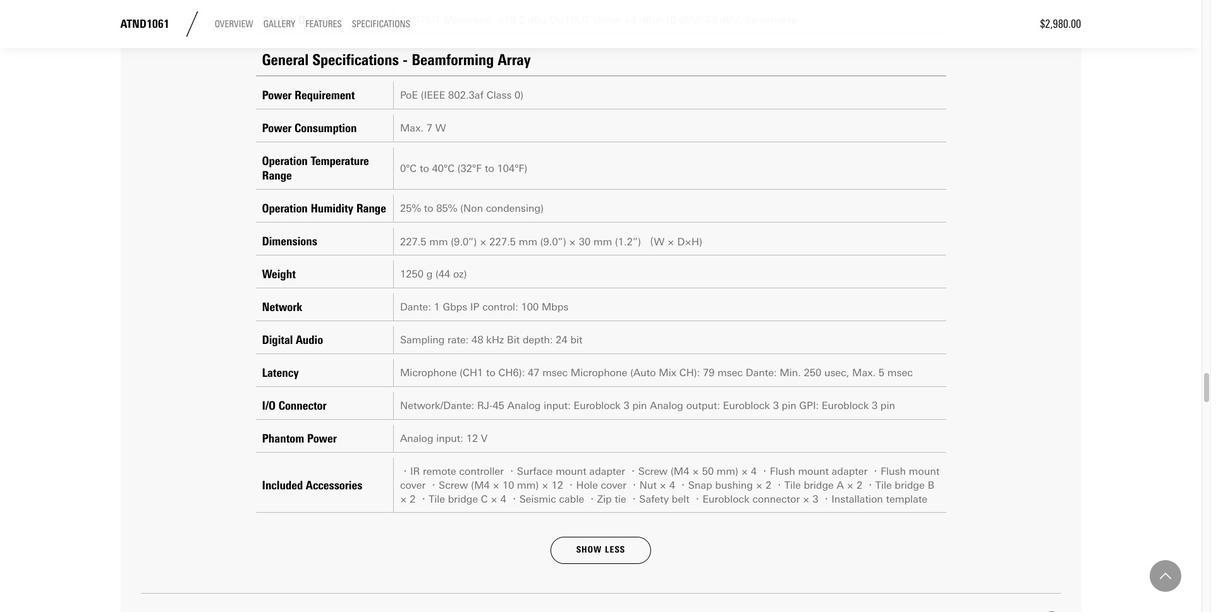 Task type: locate. For each thing, give the bounding box(es) containing it.
1 horizontal spatial microphone
[[571, 367, 628, 379]]

(9.0") up oz)
[[451, 236, 477, 248]]

msec right 47
[[543, 367, 568, 379]]

mbps
[[542, 301, 569, 313]]

tie
[[615, 493, 627, 505]]

(9.0") left 30 on the top left of the page
[[541, 236, 566, 248]]

operation temperature range
[[262, 154, 369, 183]]

0 horizontal spatial range
[[262, 168, 292, 183]]

(1.2")
[[615, 236, 641, 248]]

4 up bushing
[[751, 466, 757, 478]]

0 horizontal spatial dante:
[[400, 301, 431, 313]]

(32°f
[[458, 162, 482, 174]]

0 horizontal spatial ・flush
[[760, 466, 796, 478]]

max. left 5
[[853, 367, 876, 379]]

0 horizontal spatial msec
[[543, 367, 568, 379]]

0 vertical spatial operation
[[262, 154, 308, 168]]

0 vertical spatial 12
[[466, 433, 478, 445]]

mount up ・hole
[[556, 466, 587, 478]]

2 227.5 from the left
[[490, 236, 516, 248]]

1 horizontal spatial cover
[[601, 480, 627, 492]]

power down the power requirement
[[262, 121, 292, 136]]

specifications up "general specifications - beamforming array"
[[352, 18, 410, 30]]

rate:
[[448, 334, 469, 346]]

1 vertical spatial range
[[356, 201, 386, 216]]

2 (9.0") from the left
[[541, 236, 566, 248]]

0 vertical spatial mm)
[[717, 466, 739, 478]]

1 horizontal spatial adapter
[[832, 466, 868, 478]]

227.5 down condensing)
[[490, 236, 516, 248]]

1 horizontal spatial 227.5
[[490, 236, 516, 248]]

phantom power
[[262, 431, 337, 446]]

1 horizontal spatial range
[[356, 201, 386, 216]]

1 horizontal spatial 10
[[665, 14, 677, 26]]

adapter up a
[[832, 466, 868, 478]]

0 horizontal spatial mm
[[430, 236, 448, 248]]

85%
[[437, 203, 458, 215]]

1 horizontal spatial max.
[[853, 367, 876, 379]]

2 vertical spatial 4
[[501, 493, 507, 505]]

mm down condensing)
[[519, 236, 538, 248]]

1 horizontal spatial output
[[550, 14, 590, 26]]

・flush up connector
[[760, 466, 796, 478]]

×
[[480, 236, 487, 248], [569, 236, 576, 248], [668, 236, 675, 248], [693, 466, 699, 478], [742, 466, 748, 478], [493, 480, 500, 492], [542, 480, 549, 492], [660, 480, 667, 492], [756, 480, 763, 492], [847, 480, 854, 492], [400, 493, 407, 505], [491, 493, 498, 505], [803, 493, 810, 505]]

0 vertical spatial range
[[262, 168, 292, 183]]

operation down "power consumption"
[[262, 154, 308, 168]]

1 pin from the left
[[633, 400, 647, 412]]

0 vertical spatial specifications
[[352, 18, 410, 30]]

・surface
[[507, 466, 553, 478]]

45
[[493, 400, 505, 412]]

-
[[403, 51, 408, 69]]

0 horizontal spatial microphone
[[400, 367, 457, 379]]

1 horizontal spatial ・screw
[[628, 466, 668, 478]]

output:
[[687, 400, 720, 412]]

2 horizontal spatial 4
[[751, 466, 757, 478]]

2 up ・installation
[[857, 480, 863, 492]]

2 ・flush from the left
[[871, 466, 906, 478]]

(m4 down "controller"
[[471, 480, 490, 492]]

0 horizontal spatial adapter
[[590, 466, 625, 478]]

(auto
[[631, 367, 656, 379]]

104°f)
[[497, 162, 528, 174]]

・tile down remote
[[419, 493, 445, 505]]

0°c
[[400, 162, 417, 174]]

power requirement
[[262, 88, 355, 103]]

mount
[[556, 466, 587, 478], [798, 466, 829, 478], [909, 466, 940, 478]]

0 horizontal spatial mm)
[[517, 480, 539, 492]]

1 vertical spatial (m4
[[471, 480, 490, 492]]

1 horizontal spatial mm
[[519, 236, 538, 248]]

0 vertical spatial ・screw
[[628, 466, 668, 478]]

mm up (44 on the left of the page
[[430, 236, 448, 248]]

+4
[[624, 14, 637, 26]]

2 msec from the left
[[718, 367, 743, 379]]

mount up b
[[909, 466, 940, 478]]

max. left the '7'
[[400, 122, 424, 134]]

0 vertical spatial 4
[[751, 466, 757, 478]]

1 output from the left
[[400, 14, 441, 26]]

10
[[665, 14, 677, 26], [503, 480, 514, 492]]

microphone down bit
[[571, 367, 628, 379]]

1 horizontal spatial msec
[[718, 367, 743, 379]]

× left 50
[[693, 466, 699, 478]]

to
[[420, 162, 429, 174], [485, 162, 494, 174], [424, 203, 434, 215], [486, 367, 496, 379]]

1 vertical spatial operation
[[262, 201, 308, 216]]

phantom
[[262, 431, 304, 446]]

0 horizontal spatial (9.0")
[[451, 236, 477, 248]]

0°c to 40°c (32°f to 104°f)
[[400, 162, 528, 174]]

0 horizontal spatial 12
[[466, 433, 478, 445]]

0 horizontal spatial 227.5
[[400, 236, 427, 248]]

beamforming
[[412, 51, 494, 69]]

power for power requirement
[[262, 88, 292, 103]]

dante:
[[400, 301, 431, 313], [746, 367, 777, 379]]

・tile up ・installation
[[866, 480, 892, 492]]

1 vertical spatial specifications
[[313, 51, 399, 69]]

2 operation from the top
[[262, 201, 308, 216]]

output right dbu
[[550, 14, 590, 26]]

pin left gpi:
[[782, 400, 797, 412]]

mm) up bushing
[[717, 466, 739, 478]]

input: right 45
[[544, 400, 571, 412]]

1 horizontal spatial 4
[[670, 480, 676, 492]]

0 horizontal spatial mount
[[556, 466, 587, 478]]

802.3af
[[448, 89, 484, 101]]

2 adapter from the left
[[832, 466, 868, 478]]

features
[[306, 18, 342, 30]]

msec right 79
[[718, 367, 743, 379]]

1 horizontal spatial (9.0")
[[541, 236, 566, 248]]

1 horizontal spatial ・tile
[[775, 480, 801, 492]]

0 horizontal spatial pin
[[633, 400, 647, 412]]

to right (32°f in the top left of the page
[[485, 162, 494, 174]]

1 horizontal spatial 12
[[552, 480, 563, 492]]

1 horizontal spatial input:
[[544, 400, 571, 412]]

cover down ・ir
[[400, 480, 426, 492]]

・installation
[[822, 493, 883, 505]]

40°c
[[432, 162, 455, 174]]

2 horizontal spatial euroblock
[[822, 400, 869, 412]]

12 left v
[[466, 433, 478, 445]]

range down "power consumption"
[[262, 168, 292, 183]]

show less button
[[551, 537, 652, 564]]

・screw up ・nut
[[628, 466, 668, 478]]

analog down mix
[[650, 400, 684, 412]]

3 inside ・ir remote controller ・surface mount adapter ・screw (m4 × 50 mm) × 4 ・flush mount adapter ・flush mount cover ・screw (m4 × 10 mm) × 12 ・hole cover ・nut × 4 ・snap bushing × 2 ・tile bridge a × 2 ・tile bridge b × 2 ・tile bridge c × 4 ・seismic cable ・zip tie ・safety belt ・euroblock connector × 3 ・installation template
[[813, 493, 819, 505]]

analog output
[[262, 13, 330, 27]]

operation
[[262, 154, 308, 168], [262, 201, 308, 216]]

gallery
[[263, 18, 295, 30]]

pin down "(auto"
[[633, 400, 647, 412]]

0 horizontal spatial euroblock
[[574, 400, 621, 412]]

1 vertical spatial 10
[[503, 480, 514, 492]]

2 mount from the left
[[798, 466, 829, 478]]

range right humidity
[[356, 201, 386, 216]]

min.
[[780, 367, 801, 379]]

dante: left 1
[[400, 301, 431, 313]]

max.
[[400, 122, 424, 134], [853, 367, 876, 379]]

0 horizontal spatial 4
[[501, 493, 507, 505]]

2 up connector
[[766, 480, 772, 492]]

input: up remote
[[437, 433, 464, 445]]

adapter up ・hole
[[590, 466, 625, 478]]

output
[[400, 14, 441, 26], [550, 14, 590, 26]]

0 horizontal spatial cover
[[400, 480, 426, 492]]

2 horizontal spatial mount
[[909, 466, 940, 478]]

5
[[879, 367, 885, 379]]

・screw down remote
[[429, 480, 468, 492]]

d×h)
[[678, 236, 703, 248]]

1 horizontal spatial mount
[[798, 466, 829, 478]]

・euroblock
[[693, 493, 750, 505]]

range for operation humidity range
[[356, 201, 386, 216]]

sampling
[[400, 334, 445, 346]]

power
[[262, 88, 292, 103], [262, 121, 292, 136], [307, 431, 337, 446]]

connector
[[753, 493, 800, 505]]

power down general
[[262, 88, 292, 103]]

v
[[481, 433, 488, 445]]

bridge left c
[[448, 493, 478, 505]]

pin down 5
[[881, 400, 896, 412]]

1 horizontal spatial mm)
[[717, 466, 739, 478]]

bridge left a
[[804, 480, 834, 492]]

power for power consumption
[[262, 121, 292, 136]]

・flush up template
[[871, 466, 906, 478]]

1 vertical spatial 4
[[670, 480, 676, 492]]

0 horizontal spatial output
[[400, 14, 441, 26]]

33
[[705, 14, 717, 26]]

2 horizontal spatial bridge
[[895, 480, 925, 492]]

bit
[[571, 334, 583, 346]]

× right c
[[491, 493, 498, 505]]

1 msec from the left
[[543, 367, 568, 379]]

2 horizontal spatial msec
[[888, 367, 913, 379]]

analog up ・ir
[[400, 433, 434, 445]]

operation up dimensions
[[262, 201, 308, 216]]

mm right 30 on the top left of the page
[[594, 236, 612, 248]]

0 horizontal spatial input:
[[437, 433, 464, 445]]

1 horizontal spatial euroblock
[[723, 400, 770, 412]]

1 horizontal spatial pin
[[782, 400, 797, 412]]

dimensions
[[262, 234, 317, 249]]

1 vertical spatial 12
[[552, 480, 563, 492]]

a
[[837, 480, 844, 492]]

2 microphone from the left
[[571, 367, 628, 379]]

2 down ・ir
[[410, 493, 416, 505]]

maximum:
[[444, 14, 495, 26]]

0 vertical spatial max.
[[400, 122, 424, 134]]

microphone
[[400, 367, 457, 379], [571, 367, 628, 379]]

w
[[436, 122, 446, 134]]

4 right c
[[501, 493, 507, 505]]

euroblock
[[574, 400, 621, 412], [723, 400, 770, 412], [822, 400, 869, 412]]

1
[[434, 301, 440, 313]]

to right 25%
[[424, 203, 434, 215]]

range inside operation temperature range
[[262, 168, 292, 183]]

2 output from the left
[[550, 14, 590, 26]]

・tile
[[775, 480, 801, 492], [866, 480, 892, 492], [419, 493, 445, 505]]

0 horizontal spatial 10
[[503, 480, 514, 492]]

mount up connector
[[798, 466, 829, 478]]

output up -
[[400, 14, 441, 26]]

mm
[[430, 236, 448, 248], [519, 236, 538, 248], [594, 236, 612, 248]]

cover up tie
[[601, 480, 627, 492]]

specifications up requirement
[[313, 51, 399, 69]]

oz)
[[453, 268, 467, 280]]

・flush
[[760, 466, 796, 478], [871, 466, 906, 478]]

msec right 5
[[888, 367, 913, 379]]

12 inside ・ir remote controller ・surface mount adapter ・screw (m4 × 50 mm) × 4 ・flush mount adapter ・flush mount cover ・screw (m4 × 10 mm) × 12 ・hole cover ・nut × 4 ・snap bushing × 2 ・tile bridge a × 2 ・tile bridge b × 2 ・tile bridge c × 4 ・seismic cable ・zip tie ・safety belt ・euroblock connector × 3 ・installation template
[[552, 480, 563, 492]]

2 horizontal spatial pin
[[881, 400, 896, 412]]

general specifications - beamforming array
[[262, 51, 531, 69]]

1 horizontal spatial (m4
[[671, 466, 690, 478]]

to right 0°c
[[420, 162, 429, 174]]

・zip
[[587, 493, 612, 505]]

(m4
[[671, 466, 690, 478], [471, 480, 490, 492]]

1 horizontal spatial ・flush
[[871, 466, 906, 478]]

i/o
[[262, 399, 276, 413]]

2
[[766, 480, 772, 492], [857, 480, 863, 492], [410, 493, 416, 505]]

dante: left min.
[[746, 367, 777, 379]]

1250 g (44 oz)
[[400, 268, 467, 280]]

3
[[624, 400, 630, 412], [773, 400, 779, 412], [872, 400, 878, 412], [813, 493, 819, 505]]

analog right 45
[[508, 400, 541, 412]]

25%
[[400, 203, 421, 215]]

× down ・ir
[[400, 493, 407, 505]]

digital audio
[[262, 333, 323, 347]]

227.5 up 1250
[[400, 236, 427, 248]]

12 up cable at left
[[552, 480, 563, 492]]

1 vertical spatial power
[[262, 121, 292, 136]]

1 vertical spatial ・screw
[[429, 480, 468, 492]]

1 vertical spatial dante:
[[746, 367, 777, 379]]

10 left dbv/-
[[665, 14, 677, 26]]

4 up belt
[[670, 480, 676, 492]]

0 vertical spatial dante:
[[400, 301, 431, 313]]

(m4 up ・snap
[[671, 466, 690, 478]]

operation inside operation temperature range
[[262, 154, 308, 168]]

microphone down sampling
[[400, 367, 457, 379]]

24
[[556, 334, 568, 346]]

10 down ・surface
[[503, 480, 514, 492]]

switchable
[[745, 14, 797, 26]]

1 operation from the top
[[262, 154, 308, 168]]

analog left output
[[262, 13, 295, 27]]

analog
[[262, 13, 295, 27], [508, 400, 541, 412], [650, 400, 684, 412], [400, 433, 434, 445]]

× up ・seismic
[[542, 480, 549, 492]]

power down the connector
[[307, 431, 337, 446]]

poe (ieee 802.3af class 0)
[[400, 89, 524, 101]]

0 vertical spatial 10
[[665, 14, 677, 26]]

mm)
[[717, 466, 739, 478], [517, 480, 539, 492]]

0 vertical spatial power
[[262, 88, 292, 103]]

2 cover from the left
[[601, 480, 627, 492]]

7
[[427, 122, 433, 134]]

dbv,
[[720, 14, 742, 26]]

sampling rate: 48 khz bit depth: 24 bit
[[400, 334, 583, 346]]

・tile up connector
[[775, 480, 801, 492]]

bridge up template
[[895, 480, 925, 492]]

2 horizontal spatial mm
[[594, 236, 612, 248]]

mm) down ・surface
[[517, 480, 539, 492]]

cover
[[400, 480, 426, 492], [601, 480, 627, 492]]



Task type: vqa. For each thing, say whether or not it's contained in the screenshot.
"Commercial Audio" link
no



Task type: describe. For each thing, give the bounding box(es) containing it.
× left 30 on the top left of the page
[[569, 236, 576, 248]]

network/dante: rj-45 analog input: euroblock 3 pin analog output: euroblock 3 pin gpi: euroblock 3 pin
[[400, 400, 896, 412]]

arrow up image
[[1160, 570, 1172, 582]]

1 (9.0") from the left
[[451, 236, 477, 248]]

× up connector
[[756, 480, 763, 492]]

included accessories
[[262, 478, 363, 493]]

included
[[262, 478, 303, 493]]

1 horizontal spatial 2
[[766, 480, 772, 492]]

operation for operation humidity range
[[262, 201, 308, 216]]

overview
[[215, 18, 253, 30]]

poe
[[400, 89, 418, 101]]

× down 25% to 85% (non condensing)
[[480, 236, 487, 248]]

× right connector
[[803, 493, 810, 505]]

cable
[[559, 493, 584, 505]]

max. 7 w
[[400, 122, 446, 134]]

class
[[487, 89, 512, 101]]

network/dante:
[[400, 400, 475, 412]]

・nut
[[630, 480, 657, 492]]

0 horizontal spatial (m4
[[471, 480, 490, 492]]

2 horizontal spatial 2
[[857, 480, 863, 492]]

・ir remote controller ・surface mount adapter ・screw (m4 × 50 mm) × 4 ・flush mount adapter ・flush mount cover ・screw (m4 × 10 mm) × 12 ・hole cover ・nut × 4 ・snap bushing × 2 ・tile bridge a × 2 ・tile bridge b × 2 ・tile bridge c × 4 ・seismic cable ・zip tie ・safety belt ・euroblock connector × 3 ・installation template
[[400, 466, 940, 505]]

3 mm from the left
[[594, 236, 612, 248]]

× down "controller"
[[493, 480, 500, 492]]

audio
[[296, 333, 323, 347]]

rj-
[[477, 400, 493, 412]]

2 horizontal spatial ・tile
[[866, 480, 892, 492]]

1 horizontal spatial dante:
[[746, 367, 777, 379]]

× up ・safety
[[660, 480, 667, 492]]

1 euroblock from the left
[[574, 400, 621, 412]]

depth:
[[523, 334, 553, 346]]

1 vertical spatial max.
[[853, 367, 876, 379]]

microphone (ch1 to ch6): 47 msec microphone (auto mix ch): 79 msec dante: min. 250 usec, max. 5 msec
[[400, 367, 913, 379]]

atnd1061
[[120, 17, 169, 31]]

output maximum: +19.2 dbu output unity: +4 dbu/-10 dbv/-33 dbv, switchable
[[400, 14, 797, 26]]

g
[[427, 268, 433, 280]]

・seismic
[[509, 493, 556, 505]]

requirement
[[295, 88, 355, 103]]

2 mm from the left
[[519, 236, 538, 248]]

× right a
[[847, 480, 854, 492]]

× up bushing
[[742, 466, 748, 478]]

48
[[472, 334, 484, 346]]

1250
[[400, 268, 424, 280]]

to right (ch1
[[486, 367, 496, 379]]

0 horizontal spatial bridge
[[448, 493, 478, 505]]

belt
[[672, 493, 690, 505]]

analog input: 12 v
[[400, 433, 488, 445]]

humidity
[[311, 201, 354, 216]]

50
[[702, 466, 714, 478]]

0 horizontal spatial ・screw
[[429, 480, 468, 492]]

1 227.5 from the left
[[400, 236, 427, 248]]

1 adapter from the left
[[590, 466, 625, 478]]

connector
[[279, 399, 327, 413]]

ch6):
[[499, 367, 525, 379]]

（w
[[644, 236, 665, 248]]

operation humidity range
[[262, 201, 386, 216]]

1 mm from the left
[[430, 236, 448, 248]]

usec,
[[825, 367, 850, 379]]

2 euroblock from the left
[[723, 400, 770, 412]]

1 microphone from the left
[[400, 367, 457, 379]]

3 pin from the left
[[881, 400, 896, 412]]

0 horizontal spatial ・tile
[[419, 493, 445, 505]]

bit
[[507, 334, 520, 346]]

× right the （w
[[668, 236, 675, 248]]

1 ・flush from the left
[[760, 466, 796, 478]]

2 pin from the left
[[782, 400, 797, 412]]

(non
[[460, 203, 483, 215]]

3 euroblock from the left
[[822, 400, 869, 412]]

template
[[886, 493, 928, 505]]

(ch1
[[460, 367, 483, 379]]

khz
[[486, 334, 504, 346]]

227.5 mm (9.0") × 227.5 mm (9.0") × 30 mm (1.2") （w × d×h)
[[400, 236, 703, 248]]

3 mount from the left
[[909, 466, 940, 478]]

・snap
[[678, 480, 713, 492]]

1 horizontal spatial bridge
[[804, 480, 834, 492]]

gpi:
[[800, 400, 819, 412]]

30
[[579, 236, 591, 248]]

array
[[498, 51, 531, 69]]

dbu/-
[[640, 14, 665, 26]]

less
[[605, 545, 626, 555]]

1 vertical spatial input:
[[437, 433, 464, 445]]

・safety
[[629, 493, 669, 505]]

ip
[[470, 301, 480, 313]]

2 vertical spatial power
[[307, 431, 337, 446]]

b
[[928, 480, 935, 492]]

3 msec from the left
[[888, 367, 913, 379]]

1 mount from the left
[[556, 466, 587, 478]]

accessories
[[306, 478, 363, 493]]

dbv/-
[[680, 14, 705, 26]]

0 vertical spatial (m4
[[671, 466, 690, 478]]

operation for operation temperature range
[[262, 154, 308, 168]]

range for operation temperature range
[[262, 168, 292, 183]]

10 inside ・ir remote controller ・surface mount adapter ・screw (m4 × 50 mm) × 4 ・flush mount adapter ・flush mount cover ・screw (m4 × 10 mm) × 12 ・hole cover ・nut × 4 ・snap bushing × 2 ・tile bridge a × 2 ・tile bridge b × 2 ・tile bridge c × 4 ・seismic cable ・zip tie ・safety belt ・euroblock connector × 3 ・installation template
[[503, 480, 514, 492]]

(ieee
[[421, 89, 445, 101]]

divider line image
[[179, 11, 205, 37]]

temperature
[[311, 154, 369, 168]]

bushing
[[716, 480, 753, 492]]

0 horizontal spatial 2
[[410, 493, 416, 505]]

output
[[298, 13, 330, 27]]

47
[[528, 367, 540, 379]]

ch):
[[680, 367, 700, 379]]

dbu
[[528, 14, 547, 26]]

+19.2
[[498, 14, 525, 26]]

digital
[[262, 333, 293, 347]]

0 horizontal spatial max.
[[400, 122, 424, 134]]

0 vertical spatial input:
[[544, 400, 571, 412]]

show
[[577, 545, 602, 555]]

weight
[[262, 267, 296, 282]]

mix
[[659, 367, 677, 379]]

0)
[[515, 89, 524, 101]]

1 cover from the left
[[400, 480, 426, 492]]

power consumption
[[262, 121, 357, 136]]

1 vertical spatial mm)
[[517, 480, 539, 492]]

controller
[[459, 466, 504, 478]]

dante: 1 gbps ip control: 100 mbps
[[400, 301, 569, 313]]



